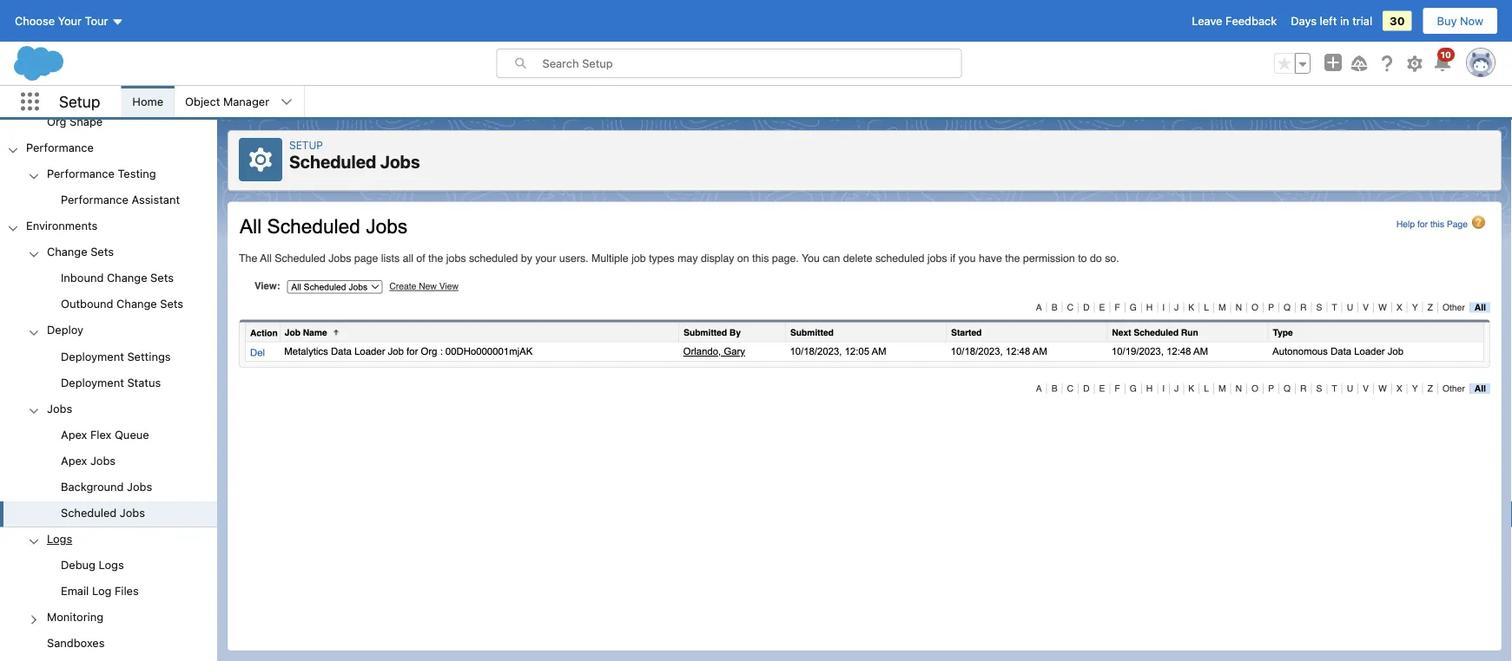 Task type: vqa. For each thing, say whether or not it's contained in the screenshot.
The Objects And Fields
no



Task type: locate. For each thing, give the bounding box(es) containing it.
settings
[[127, 350, 171, 363]]

0 horizontal spatial setup
[[59, 92, 100, 111]]

performance assistant link
[[61, 193, 180, 209]]

sets for outbound change sets
[[160, 298, 183, 311]]

now
[[1460, 14, 1484, 27]]

files
[[115, 585, 139, 598]]

deployment for deployment status
[[61, 376, 124, 389]]

apex up background
[[61, 454, 87, 467]]

1 vertical spatial performance
[[47, 167, 115, 180]]

group
[[1274, 53, 1311, 74], [0, 240, 217, 662], [0, 266, 217, 319], [0, 345, 217, 397], [0, 423, 217, 528], [0, 554, 217, 606]]

change down environments link
[[47, 245, 87, 258]]

1 vertical spatial logs
[[99, 559, 124, 572]]

1 vertical spatial change
[[107, 272, 147, 285]]

2 deployment from the top
[[61, 376, 124, 389]]

debug logs
[[61, 559, 124, 572]]

scheduled inside setup scheduled jobs
[[289, 152, 376, 172]]

performance assistant
[[61, 193, 180, 206]]

scheduled
[[289, 152, 376, 172], [61, 507, 117, 520]]

setup for setup
[[59, 92, 100, 111]]

setup
[[59, 92, 100, 111], [289, 139, 323, 151]]

2 vertical spatial sets
[[160, 298, 183, 311]]

jobs for apex jobs
[[90, 454, 116, 467]]

days left in trial
[[1291, 14, 1373, 27]]

feedback
[[1226, 14, 1277, 27]]

setup inside setup scheduled jobs
[[289, 139, 323, 151]]

performance down performance testing link
[[61, 193, 129, 206]]

jobs
[[380, 152, 420, 172], [47, 402, 72, 415], [90, 454, 116, 467], [127, 481, 152, 494], [120, 507, 145, 520]]

deployment
[[61, 350, 124, 363], [61, 376, 124, 389]]

0 vertical spatial apex
[[61, 428, 87, 441]]

change sets link
[[47, 245, 114, 261]]

group for deploy
[[0, 345, 217, 397]]

performance testing tree item
[[0, 162, 217, 214]]

deployment status
[[61, 376, 161, 389]]

10 button
[[1432, 48, 1455, 74]]

sets up 'settings'
[[160, 298, 183, 311]]

change for outbound
[[117, 298, 157, 311]]

performance for performance testing
[[47, 167, 115, 180]]

1 vertical spatial sets
[[150, 272, 174, 285]]

performance tree item
[[0, 136, 217, 214]]

1 vertical spatial scheduled
[[61, 507, 117, 520]]

logs up debug
[[47, 533, 72, 546]]

choose your tour button
[[14, 7, 125, 35]]

1 apex from the top
[[61, 428, 87, 441]]

deploy tree item
[[0, 319, 217, 397]]

days
[[1291, 14, 1317, 27]]

2 apex from the top
[[61, 454, 87, 467]]

change inside outbound change sets link
[[117, 298, 157, 311]]

performance
[[26, 141, 94, 154], [47, 167, 115, 180], [61, 193, 129, 206]]

setup scheduled jobs
[[289, 139, 420, 172]]

apex flex queue
[[61, 428, 149, 441]]

in
[[1340, 14, 1350, 27]]

group containing deployment settings
[[0, 345, 217, 397]]

0 horizontal spatial scheduled
[[61, 507, 117, 520]]

tour
[[85, 14, 108, 27]]

1 horizontal spatial logs
[[99, 559, 124, 572]]

home link
[[122, 86, 174, 117]]

outbound change sets
[[61, 298, 183, 311]]

logs
[[47, 533, 72, 546], [99, 559, 124, 572]]

performance down performance link
[[47, 167, 115, 180]]

jobs tree item
[[0, 397, 217, 528]]

scheduled jobs
[[61, 507, 145, 520]]

sets up outbound change sets
[[150, 272, 174, 285]]

sets for inbound change sets
[[150, 272, 174, 285]]

1 deployment from the top
[[61, 350, 124, 363]]

buy now button
[[1422, 7, 1498, 35]]

inbound
[[61, 272, 104, 285]]

group for change sets
[[0, 266, 217, 319]]

apex left the flex
[[61, 428, 87, 441]]

1 horizontal spatial setup
[[289, 139, 323, 151]]

deploy
[[47, 324, 83, 337]]

apex for apex flex queue
[[61, 428, 87, 441]]

change sets tree item
[[0, 240, 217, 319]]

group containing change sets
[[0, 240, 217, 662]]

deployment status link
[[61, 376, 161, 392]]

shape
[[70, 115, 103, 128]]

0 vertical spatial performance
[[26, 141, 94, 154]]

1 vertical spatial apex
[[61, 454, 87, 467]]

setup link
[[289, 139, 323, 151]]

leave feedback
[[1192, 14, 1277, 27]]

environments
[[26, 219, 97, 232]]

choose your tour
[[15, 14, 108, 27]]

environments link
[[26, 219, 97, 235]]

performance down org
[[26, 141, 94, 154]]

inbound change sets link
[[61, 272, 174, 287]]

setup for setup scheduled jobs
[[289, 139, 323, 151]]

leave
[[1192, 14, 1223, 27]]

1 horizontal spatial scheduled
[[289, 152, 376, 172]]

scheduled down setup link
[[289, 152, 376, 172]]

deployment down deployment settings link
[[61, 376, 124, 389]]

deployment up 'deployment status' at the bottom
[[61, 350, 124, 363]]

background
[[61, 481, 124, 494]]

scheduled down background
[[61, 507, 117, 520]]

monitoring link
[[47, 611, 103, 627]]

system overview image
[[0, 658, 217, 662]]

group for logs
[[0, 554, 217, 606]]

logs link
[[47, 533, 72, 548]]

0 vertical spatial scheduled
[[289, 152, 376, 172]]

0 vertical spatial change
[[47, 245, 87, 258]]

2 vertical spatial performance
[[61, 193, 129, 206]]

group containing debug logs
[[0, 554, 217, 606]]

apex
[[61, 428, 87, 441], [61, 454, 87, 467]]

jobs for background jobs
[[127, 481, 152, 494]]

change up outbound change sets
[[107, 272, 147, 285]]

change inside inbound change sets link
[[107, 272, 147, 285]]

apex for apex jobs
[[61, 454, 87, 467]]

group for jobs
[[0, 423, 217, 528]]

inbound change sets
[[61, 272, 174, 285]]

change down inbound change sets link
[[117, 298, 157, 311]]

0 horizontal spatial logs
[[47, 533, 72, 546]]

performance testing
[[47, 167, 156, 180]]

monitoring
[[47, 611, 103, 624]]

status
[[127, 376, 161, 389]]

change
[[47, 245, 87, 258], [107, 272, 147, 285], [117, 298, 157, 311]]

1 vertical spatial setup
[[289, 139, 323, 151]]

performance for performance assistant
[[61, 193, 129, 206]]

your
[[58, 14, 82, 27]]

outbound change sets link
[[61, 298, 183, 313]]

group containing apex flex queue
[[0, 423, 217, 528]]

background jobs link
[[61, 481, 152, 496]]

sets
[[90, 245, 114, 258], [150, 272, 174, 285], [160, 298, 183, 311]]

testing
[[118, 167, 156, 180]]

group containing inbound change sets
[[0, 266, 217, 319]]

email
[[61, 585, 89, 598]]

performance link
[[26, 141, 94, 157]]

trial
[[1353, 14, 1373, 27]]

debug logs link
[[61, 559, 124, 575]]

log
[[92, 585, 112, 598]]

logs up log
[[99, 559, 124, 572]]

0 vertical spatial setup
[[59, 92, 100, 111]]

2 vertical spatial change
[[117, 298, 157, 311]]

1 vertical spatial deployment
[[61, 376, 124, 389]]

jobs inside "link"
[[120, 507, 145, 520]]

0 vertical spatial deployment
[[61, 350, 124, 363]]

sets up inbound change sets
[[90, 245, 114, 258]]



Task type: describe. For each thing, give the bounding box(es) containing it.
flex
[[90, 428, 112, 441]]

30
[[1390, 14, 1405, 27]]

email log files link
[[61, 585, 139, 601]]

jobs link
[[47, 402, 72, 418]]

jobs for scheduled jobs
[[120, 507, 145, 520]]

scheduled jobs tree item
[[0, 501, 217, 528]]

choose
[[15, 14, 55, 27]]

object
[[185, 95, 220, 108]]

org
[[47, 115, 66, 128]]

group for environments
[[0, 240, 217, 662]]

home
[[132, 95, 163, 108]]

change for inbound
[[107, 272, 147, 285]]

0 vertical spatial sets
[[90, 245, 114, 258]]

10
[[1441, 50, 1451, 60]]

outbound
[[61, 298, 113, 311]]

logs tree item
[[0, 528, 217, 606]]

sandboxes link
[[47, 637, 105, 653]]

buy now
[[1437, 14, 1484, 27]]

environments tree item
[[0, 214, 217, 662]]

scheduled inside "link"
[[61, 507, 117, 520]]

scheduled jobs link
[[61, 507, 145, 522]]

queue
[[115, 428, 149, 441]]

0 vertical spatial logs
[[47, 533, 72, 546]]

manager
[[223, 95, 269, 108]]

email log files
[[61, 585, 139, 598]]

deployment settings link
[[61, 350, 171, 366]]

left
[[1320, 14, 1337, 27]]

sandboxes
[[47, 637, 105, 650]]

jobs inside setup scheduled jobs
[[380, 152, 420, 172]]

deploy link
[[47, 324, 83, 339]]

apex jobs link
[[61, 454, 116, 470]]

assistant
[[132, 193, 180, 206]]

debug
[[61, 559, 96, 572]]

buy
[[1437, 14, 1457, 27]]

deployment for deployment settings
[[61, 350, 124, 363]]

deployment settings
[[61, 350, 171, 363]]

object manager
[[185, 95, 269, 108]]

Search Setup text field
[[542, 50, 961, 77]]

leave feedback link
[[1192, 14, 1277, 27]]

org shape link
[[47, 115, 103, 130]]

object manager link
[[175, 86, 280, 117]]

performance testing link
[[47, 167, 156, 183]]

background jobs
[[61, 481, 152, 494]]

change sets
[[47, 245, 114, 258]]

apex jobs
[[61, 454, 116, 467]]

org shape
[[47, 115, 103, 128]]

apex flex queue link
[[61, 428, 149, 444]]

performance for performance link
[[26, 141, 94, 154]]



